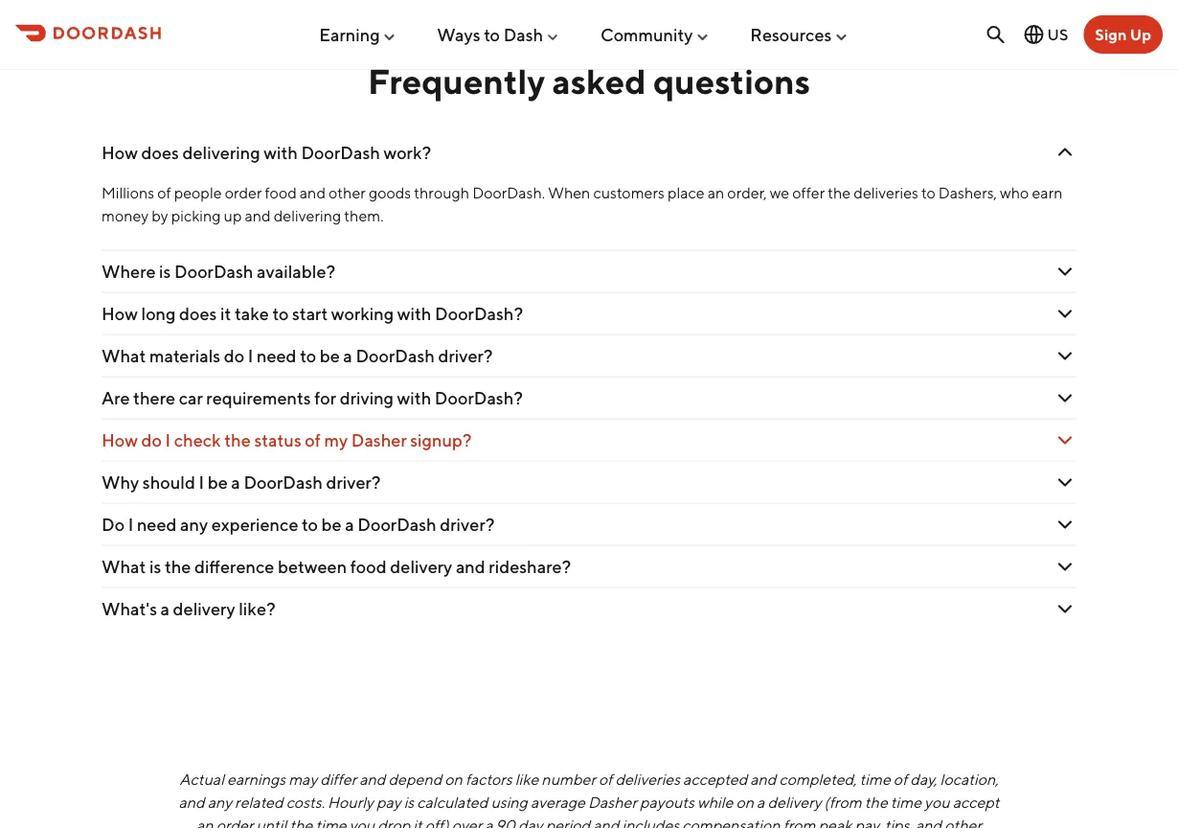 Task type: locate. For each thing, give the bounding box(es) containing it.
materials
[[149, 345, 221, 366]]

1 vertical spatial order
[[216, 816, 253, 828]]

1 vertical spatial on
[[737, 793, 754, 811]]

like?
[[239, 598, 276, 619]]

period
[[546, 816, 591, 828]]

actual
[[179, 770, 224, 788]]

an inside millions of people order food and other goods through doordash. when customers place an order, we offer the deliveries to dashers, who earn money by picking up and delivering them.
[[708, 183, 725, 202]]

be up "for"
[[320, 345, 340, 366]]

2 how from the top
[[102, 303, 138, 324]]

working
[[331, 303, 394, 324]]

1 vertical spatial you
[[350, 816, 375, 828]]

and left rideshare?
[[456, 556, 486, 577]]

community link
[[601, 16, 711, 52]]

it left off)
[[413, 816, 422, 828]]

food down 'how does delivering with doordash work?'
[[265, 183, 297, 202]]

the
[[828, 183, 851, 202], [225, 430, 251, 450], [165, 556, 191, 577], [865, 793, 888, 811], [290, 816, 313, 828]]

2 vertical spatial driver?
[[440, 514, 495, 535]]

does right long
[[179, 303, 217, 324]]

dashers,
[[939, 183, 998, 202]]

food
[[265, 183, 297, 202], [351, 556, 387, 577]]

time
[[860, 770, 891, 788], [891, 793, 922, 811], [316, 816, 347, 828]]

how up why
[[102, 430, 138, 450]]

2 chevron down image from the top
[[1054, 344, 1077, 367]]

earning
[[319, 24, 380, 45]]

how up millions
[[102, 142, 138, 163]]

1 vertical spatial food
[[351, 556, 387, 577]]

the down costs.
[[290, 816, 313, 828]]

order down the related
[[216, 816, 253, 828]]

order up up
[[225, 183, 262, 202]]

do
[[224, 345, 245, 366], [141, 430, 162, 450]]

of left the day,
[[894, 770, 908, 788]]

0 horizontal spatial do
[[141, 430, 162, 450]]

a left 90
[[485, 816, 493, 828]]

doordash?
[[435, 303, 523, 324], [435, 388, 523, 408]]

pay
[[377, 793, 401, 811]]

2 vertical spatial be
[[322, 514, 342, 535]]

from
[[784, 816, 816, 828]]

1 vertical spatial is
[[149, 556, 161, 577]]

order,
[[728, 183, 767, 202]]

1 vertical spatial do
[[141, 430, 162, 450]]

of left my
[[305, 430, 321, 450]]

0 vertical spatial an
[[708, 183, 725, 202]]

1 how from the top
[[102, 142, 138, 163]]

1 horizontal spatial it
[[413, 816, 422, 828]]

to down start
[[300, 345, 316, 366]]

what for what materials do i need to be a doordash driver?
[[102, 345, 146, 366]]

0 vertical spatial on
[[445, 770, 463, 788]]

1 vertical spatial doordash?
[[435, 388, 523, 408]]

us
[[1048, 25, 1069, 44]]

food inside millions of people order food and other goods through doordash. when customers place an order, we offer the deliveries to dashers, who earn money by picking up and delivering them.
[[265, 183, 297, 202]]

the up what's a delivery like? at the bottom left of the page
[[165, 556, 191, 577]]

to inside millions of people order food and other goods through doordash. when customers place an order, we offer the deliveries to dashers, who earn money by picking up and delivering them.
[[922, 183, 936, 202]]

is right the pay at the left bottom of page
[[404, 793, 414, 811]]

it left take
[[220, 303, 231, 324]]

why should i be a doordash driver?
[[102, 472, 381, 493]]

need right do
[[137, 514, 177, 535]]

on up the compensation
[[737, 793, 754, 811]]

where is doordash available?
[[102, 261, 336, 282]]

3 chevron down image from the top
[[1054, 387, 1077, 410]]

need
[[257, 345, 297, 366], [137, 514, 177, 535]]

1 horizontal spatial need
[[257, 345, 297, 366]]

offer
[[793, 183, 825, 202]]

i right should
[[199, 472, 204, 493]]

them.
[[344, 206, 384, 225]]

deliveries
[[854, 183, 919, 202], [616, 770, 681, 788]]

1 horizontal spatial does
[[179, 303, 217, 324]]

1 vertical spatial it
[[413, 816, 422, 828]]

be for need
[[320, 345, 340, 366]]

3 how from the top
[[102, 430, 138, 450]]

be
[[320, 345, 340, 366], [208, 472, 228, 493], [322, 514, 342, 535]]

2 vertical spatial delivery
[[768, 793, 822, 811]]

pay,
[[855, 816, 882, 828]]

money
[[102, 206, 149, 225]]

0 vertical spatial driver?
[[438, 345, 493, 366]]

dasher
[[351, 430, 407, 450], [588, 793, 637, 811]]

requirements
[[206, 388, 311, 408]]

on up calculated at left
[[445, 770, 463, 788]]

0 vertical spatial dasher
[[351, 430, 407, 450]]

with
[[264, 142, 298, 163], [398, 303, 432, 324], [397, 388, 432, 408]]

may
[[289, 770, 318, 788]]

1 horizontal spatial deliveries
[[854, 183, 919, 202]]

any
[[180, 514, 208, 535], [208, 793, 232, 811]]

do down there
[[141, 430, 162, 450]]

picking
[[171, 206, 221, 225]]

0 vertical spatial do
[[224, 345, 245, 366]]

how for how do i check the status of my dasher signup?
[[102, 430, 138, 450]]

i left check
[[165, 430, 171, 450]]

what for what is the difference between food delivery and rideshare?
[[102, 556, 146, 577]]

be for experience
[[322, 514, 342, 535]]

an down actual on the bottom left of page
[[196, 816, 213, 828]]

1 vertical spatial how
[[102, 303, 138, 324]]

0 horizontal spatial does
[[141, 142, 179, 163]]

is right where at the top left
[[159, 261, 171, 282]]

between
[[278, 556, 347, 577]]

1 vertical spatial an
[[196, 816, 213, 828]]

5 chevron down image from the top
[[1054, 513, 1077, 536]]

actual earnings may differ and depend on factors like number of deliveries accepted and completed, time of day, location, and any related costs. hourly pay is calculated using average dasher payouts while on a delivery (from the time you accept an order until the time you drop it off) over a 90 day period and includes compensation from peak pay, tips, and oth
[[179, 770, 1000, 828]]

day,
[[911, 770, 938, 788]]

1 vertical spatial dasher
[[588, 793, 637, 811]]

does
[[141, 142, 179, 163], [179, 303, 217, 324]]

up
[[224, 206, 242, 225]]

check
[[174, 430, 221, 450]]

differ
[[320, 770, 357, 788]]

0 horizontal spatial deliveries
[[616, 770, 681, 788]]

how left long
[[102, 303, 138, 324]]

using
[[491, 793, 528, 811]]

0 horizontal spatial delivery
[[173, 598, 235, 619]]

1 vertical spatial what
[[102, 556, 146, 577]]

driver? up signup? on the bottom
[[438, 345, 493, 366]]

and right tips,
[[916, 816, 942, 828]]

how
[[102, 142, 138, 163], [102, 303, 138, 324], [102, 430, 138, 450]]

the inside millions of people order food and other goods through doordash. when customers place an order, we offer the deliveries to dashers, who earn money by picking up and delivering them.
[[828, 183, 851, 202]]

0 horizontal spatial an
[[196, 816, 213, 828]]

0 vertical spatial how
[[102, 142, 138, 163]]

car
[[179, 388, 203, 408]]

an inside actual earnings may differ and depend on factors like number of deliveries accepted and completed, time of day, location, and any related costs. hourly pay is calculated using average dasher payouts while on a delivery (from the time you accept an order until the time you drop it off) over a 90 day period and includes compensation from peak pay, tips, and oth
[[196, 816, 213, 828]]

payouts
[[640, 793, 695, 811]]

1 vertical spatial any
[[208, 793, 232, 811]]

what up the what's
[[102, 556, 146, 577]]

deliveries right offer
[[854, 183, 919, 202]]

status
[[254, 430, 302, 450]]

0 horizontal spatial on
[[445, 770, 463, 788]]

1 horizontal spatial food
[[351, 556, 387, 577]]

0 vertical spatial food
[[265, 183, 297, 202]]

be down check
[[208, 472, 228, 493]]

1 vertical spatial driver?
[[326, 472, 381, 493]]

to for do i need any experience to be a doordash driver?
[[302, 514, 318, 535]]

0 vertical spatial order
[[225, 183, 262, 202]]

to for how long does it take to start working with doordash?
[[273, 303, 289, 324]]

should
[[143, 472, 195, 493]]

the up pay,
[[865, 793, 888, 811]]

delivering inside millions of people order food and other goods through doordash. when customers place an order, we offer the deliveries to dashers, who earn money by picking up and delivering them.
[[274, 206, 341, 225]]

1 vertical spatial does
[[179, 303, 217, 324]]

is up the what's
[[149, 556, 161, 577]]

is inside actual earnings may differ and depend on factors like number of deliveries accepted and completed, time of day, location, and any related costs. hourly pay is calculated using average dasher payouts while on a delivery (from the time you accept an order until the time you drop it off) over a 90 day period and includes compensation from peak pay, tips, and oth
[[404, 793, 414, 811]]

people
[[174, 183, 222, 202]]

0 horizontal spatial food
[[265, 183, 297, 202]]

includes
[[622, 816, 680, 828]]

signup?
[[411, 430, 472, 450]]

4 chevron down image from the top
[[1054, 555, 1077, 578]]

start
[[292, 303, 328, 324]]

dasher right my
[[351, 430, 407, 450]]

is
[[159, 261, 171, 282], [149, 556, 161, 577], [404, 793, 414, 811]]

0 horizontal spatial delivering
[[183, 142, 260, 163]]

to left dashers, at the top of page
[[922, 183, 936, 202]]

of
[[157, 183, 171, 202], [305, 430, 321, 450], [599, 770, 613, 788], [894, 770, 908, 788]]

the right offer
[[828, 183, 851, 202]]

dasher up includes
[[588, 793, 637, 811]]

a up "experience"
[[231, 472, 240, 493]]

delivering
[[183, 142, 260, 163], [274, 206, 341, 225]]

chevron down image
[[1054, 260, 1077, 283], [1054, 302, 1077, 325], [1054, 429, 1077, 452], [1054, 471, 1077, 494], [1054, 513, 1077, 536]]

how for how long does it take to start working with doordash?
[[102, 303, 138, 324]]

delivering down the other
[[274, 206, 341, 225]]

need up requirements
[[257, 345, 297, 366]]

0 vertical spatial deliveries
[[854, 183, 919, 202]]

1 horizontal spatial an
[[708, 183, 725, 202]]

0 horizontal spatial need
[[137, 514, 177, 535]]

0 vertical spatial you
[[925, 793, 950, 811]]

0 vertical spatial what
[[102, 345, 146, 366]]

costs.
[[286, 793, 325, 811]]

you down hourly
[[350, 816, 375, 828]]

1 vertical spatial be
[[208, 472, 228, 493]]

0 vertical spatial need
[[257, 345, 297, 366]]

driver? down my
[[326, 472, 381, 493]]

and left the other
[[300, 183, 326, 202]]

a down "working"
[[343, 345, 353, 366]]

3 chevron down image from the top
[[1054, 429, 1077, 452]]

time up tips,
[[891, 793, 922, 811]]

rideshare?
[[489, 556, 571, 577]]

you
[[925, 793, 950, 811], [350, 816, 375, 828]]

time up (from
[[860, 770, 891, 788]]

1 horizontal spatial dasher
[[588, 793, 637, 811]]

1 vertical spatial deliveries
[[616, 770, 681, 788]]

to up between
[[302, 514, 318, 535]]

are
[[102, 388, 130, 408]]

and up the pay at the left bottom of page
[[360, 770, 386, 788]]

to for what materials do i need to be a doordash driver?
[[300, 345, 316, 366]]

of up the by
[[157, 183, 171, 202]]

do down take
[[224, 345, 245, 366]]

1 horizontal spatial delivering
[[274, 206, 341, 225]]

2 chevron down image from the top
[[1054, 302, 1077, 325]]

to right take
[[273, 303, 289, 324]]

deliveries up payouts
[[616, 770, 681, 788]]

time down hourly
[[316, 816, 347, 828]]

1 horizontal spatial delivery
[[390, 556, 453, 577]]

chevron down image
[[1054, 141, 1077, 164], [1054, 344, 1077, 367], [1054, 387, 1077, 410], [1054, 555, 1077, 578], [1054, 597, 1077, 620]]

5 chevron down image from the top
[[1054, 597, 1077, 620]]

order inside actual earnings may differ and depend on factors like number of deliveries accepted and completed, time of day, location, and any related costs. hourly pay is calculated using average dasher payouts while on a delivery (from the time you accept an order until the time you drop it off) over a 90 day period and includes compensation from peak pay, tips, and oth
[[216, 816, 253, 828]]

delivering up people in the top of the page
[[183, 142, 260, 163]]

drop
[[378, 816, 410, 828]]

1 vertical spatial delivering
[[274, 206, 341, 225]]

2 what from the top
[[102, 556, 146, 577]]

4 chevron down image from the top
[[1054, 471, 1077, 494]]

any down actual on the bottom left of page
[[208, 793, 232, 811]]

driver? up rideshare?
[[440, 514, 495, 535]]

any down should
[[180, 514, 208, 535]]

0 vertical spatial it
[[220, 303, 231, 324]]

0 horizontal spatial it
[[220, 303, 231, 324]]

1 horizontal spatial on
[[737, 793, 754, 811]]

food right between
[[351, 556, 387, 577]]

while
[[698, 793, 734, 811]]

resources link
[[751, 16, 850, 52]]

0 vertical spatial is
[[159, 261, 171, 282]]

2 vertical spatial how
[[102, 430, 138, 450]]

a up the compensation
[[757, 793, 765, 811]]

for
[[315, 388, 336, 408]]

long
[[141, 303, 176, 324]]

0 horizontal spatial dasher
[[351, 430, 407, 450]]

what
[[102, 345, 146, 366], [102, 556, 146, 577]]

chevron down image for signup?
[[1054, 429, 1077, 452]]

does up millions
[[141, 142, 179, 163]]

what up are
[[102, 345, 146, 366]]

1 chevron down image from the top
[[1054, 260, 1077, 283]]

and right up
[[245, 206, 271, 225]]

doordash
[[301, 142, 380, 163], [174, 261, 254, 282], [356, 345, 435, 366], [244, 472, 323, 493], [358, 514, 437, 535]]

1 vertical spatial need
[[137, 514, 177, 535]]

2 horizontal spatial delivery
[[768, 793, 822, 811]]

what's a delivery like?
[[102, 598, 276, 619]]

0 vertical spatial be
[[320, 345, 340, 366]]

an right place
[[708, 183, 725, 202]]

the right check
[[225, 430, 251, 450]]

work?
[[384, 142, 431, 163]]

deliveries inside millions of people order food and other goods through doordash. when customers place an order, we offer the deliveries to dashers, who earn money by picking up and delivering them.
[[854, 183, 919, 202]]

1 what from the top
[[102, 345, 146, 366]]

of inside millions of people order food and other goods through doordash. when customers place an order, we offer the deliveries to dashers, who earn money by picking up and delivering them.
[[157, 183, 171, 202]]

be up what is the difference between food delivery and rideshare?
[[322, 514, 342, 535]]

deliveries inside actual earnings may differ and depend on factors like number of deliveries accepted and completed, time of day, location, and any related costs. hourly pay is calculated using average dasher payouts while on a delivery (from the time you accept an order until the time you drop it off) over a 90 day period and includes compensation from peak pay, tips, and oth
[[616, 770, 681, 788]]

doordash up the other
[[301, 142, 380, 163]]

2 vertical spatial is
[[404, 793, 414, 811]]

it inside actual earnings may differ and depend on factors like number of deliveries accepted and completed, time of day, location, and any related costs. hourly pay is calculated using average dasher payouts while on a delivery (from the time you accept an order until the time you drop it off) over a 90 day period and includes compensation from peak pay, tips, and oth
[[413, 816, 422, 828]]

you down the day,
[[925, 793, 950, 811]]



Task type: vqa. For each thing, say whether or not it's contained in the screenshot.
be to the middle
yes



Task type: describe. For each thing, give the bounding box(es) containing it.
resources
[[751, 24, 832, 45]]

delivery inside actual earnings may differ and depend on factors like number of deliveries accepted and completed, time of day, location, and any related costs. hourly pay is calculated using average dasher payouts while on a delivery (from the time you accept an order until the time you drop it off) over a 90 day period and includes compensation from peak pay, tips, and oth
[[768, 793, 822, 811]]

of right number
[[599, 770, 613, 788]]

0 vertical spatial with
[[264, 142, 298, 163]]

millions of people order food and other goods through doordash. when customers place an order, we offer the deliveries to dashers, who earn money by picking up and delivering them.
[[102, 183, 1063, 225]]

questions
[[654, 61, 811, 102]]

is for what
[[149, 556, 161, 577]]

1 horizontal spatial you
[[925, 793, 950, 811]]

there
[[133, 388, 175, 408]]

i right do
[[128, 514, 134, 535]]

and right period
[[594, 816, 620, 828]]

what materials do i need to be a doordash driver?
[[102, 345, 493, 366]]

other
[[329, 183, 366, 202]]

peak
[[819, 816, 852, 828]]

why
[[102, 472, 139, 493]]

frequently asked questions
[[368, 61, 811, 102]]

doordash up what is the difference between food delivery and rideshare?
[[358, 514, 437, 535]]

up
[[1131, 25, 1152, 44]]

sign up button
[[1084, 15, 1164, 54]]

related
[[235, 793, 283, 811]]

0 vertical spatial delivering
[[183, 142, 260, 163]]

tips,
[[885, 816, 913, 828]]

90
[[496, 816, 516, 828]]

completed,
[[780, 770, 857, 788]]

1 chevron down image from the top
[[1054, 141, 1077, 164]]

is for where
[[159, 261, 171, 282]]

(from
[[825, 793, 862, 811]]

0 horizontal spatial you
[[350, 816, 375, 828]]

0 vertical spatial time
[[860, 770, 891, 788]]

0 vertical spatial any
[[180, 514, 208, 535]]

do
[[102, 514, 125, 535]]

number
[[542, 770, 596, 788]]

what's
[[102, 598, 157, 619]]

a up what is the difference between food delivery and rideshare?
[[345, 514, 354, 535]]

ways to dash
[[437, 24, 544, 45]]

my
[[324, 430, 348, 450]]

doordash down how do i check the status of my dasher signup?
[[244, 472, 323, 493]]

depend
[[389, 770, 442, 788]]

chevron down image for and
[[1054, 555, 1077, 578]]

off)
[[425, 816, 449, 828]]

to left dash
[[484, 24, 500, 45]]

hourly
[[328, 793, 374, 811]]

earn
[[1033, 183, 1063, 202]]

1 vertical spatial with
[[398, 303, 432, 324]]

how long does it take to start working with doordash?
[[102, 303, 523, 324]]

globe line image
[[1023, 23, 1046, 46]]

difference
[[195, 556, 274, 577]]

dasher inside actual earnings may differ and depend on factors like number of deliveries accepted and completed, time of day, location, and any related costs. hourly pay is calculated using average dasher payouts while on a delivery (from the time you accept an order until the time you drop it off) over a 90 day period and includes compensation from peak pay, tips, and oth
[[588, 793, 637, 811]]

order inside millions of people order food and other goods through doordash. when customers place an order, we offer the deliveries to dashers, who earn money by picking up and delivering them.
[[225, 183, 262, 202]]

over
[[452, 816, 482, 828]]

ways to dash link
[[437, 16, 561, 52]]

through
[[414, 183, 470, 202]]

0 vertical spatial doordash?
[[435, 303, 523, 324]]

chevron down image for doordash?
[[1054, 302, 1077, 325]]

driver? for what materials do i need to be a doordash driver?
[[438, 345, 493, 366]]

driving
[[340, 388, 394, 408]]

customers
[[594, 183, 665, 202]]

i down take
[[248, 345, 253, 366]]

1 horizontal spatial do
[[224, 345, 245, 366]]

we
[[770, 183, 790, 202]]

like
[[515, 770, 539, 788]]

do i need any experience to be a doordash driver?
[[102, 514, 495, 535]]

doordash.
[[473, 183, 546, 202]]

who
[[1001, 183, 1030, 202]]

when
[[548, 183, 591, 202]]

sign up
[[1096, 25, 1152, 44]]

what is the difference between food delivery and rideshare?
[[102, 556, 571, 577]]

how does delivering with doordash work?
[[102, 142, 431, 163]]

average
[[531, 793, 586, 811]]

and right accepted
[[751, 770, 777, 788]]

accepted
[[683, 770, 748, 788]]

are there car requirements for driving with doordash?
[[102, 388, 523, 408]]

sign
[[1096, 25, 1128, 44]]

place
[[668, 183, 705, 202]]

how do i check the status of my dasher signup?
[[102, 430, 472, 450]]

dash
[[504, 24, 544, 45]]

day
[[518, 816, 543, 828]]

1 vertical spatial delivery
[[173, 598, 235, 619]]

asked
[[553, 61, 647, 102]]

until
[[256, 816, 287, 828]]

calculated
[[417, 793, 488, 811]]

any inside actual earnings may differ and depend on factors like number of deliveries accepted and completed, time of day, location, and any related costs. hourly pay is calculated using average dasher payouts while on a delivery (from the time you accept an order until the time you drop it off) over a 90 day period and includes compensation from peak pay, tips, and oth
[[208, 793, 232, 811]]

1 vertical spatial time
[[891, 793, 922, 811]]

chevron down image for doordash?
[[1054, 387, 1077, 410]]

chevron down image for a
[[1054, 344, 1077, 367]]

driver? for do i need any experience to be a doordash driver?
[[440, 514, 495, 535]]

0 vertical spatial does
[[141, 142, 179, 163]]

2 vertical spatial time
[[316, 816, 347, 828]]

2 vertical spatial with
[[397, 388, 432, 408]]

accept
[[953, 793, 1000, 811]]

and down actual on the bottom left of page
[[179, 793, 205, 811]]

earnings
[[227, 770, 286, 788]]

a right the what's
[[161, 598, 170, 619]]

location,
[[941, 770, 999, 788]]

doordash up take
[[174, 261, 254, 282]]

goods
[[369, 183, 411, 202]]

community
[[601, 24, 694, 45]]

0 vertical spatial delivery
[[390, 556, 453, 577]]

factors
[[466, 770, 513, 788]]

doordash up driving
[[356, 345, 435, 366]]

millions
[[102, 183, 155, 202]]

compensation
[[683, 816, 781, 828]]

chevron down image for driver?
[[1054, 513, 1077, 536]]

by
[[152, 206, 168, 225]]

how for how does delivering with doordash work?
[[102, 142, 138, 163]]

available?
[[257, 261, 336, 282]]



